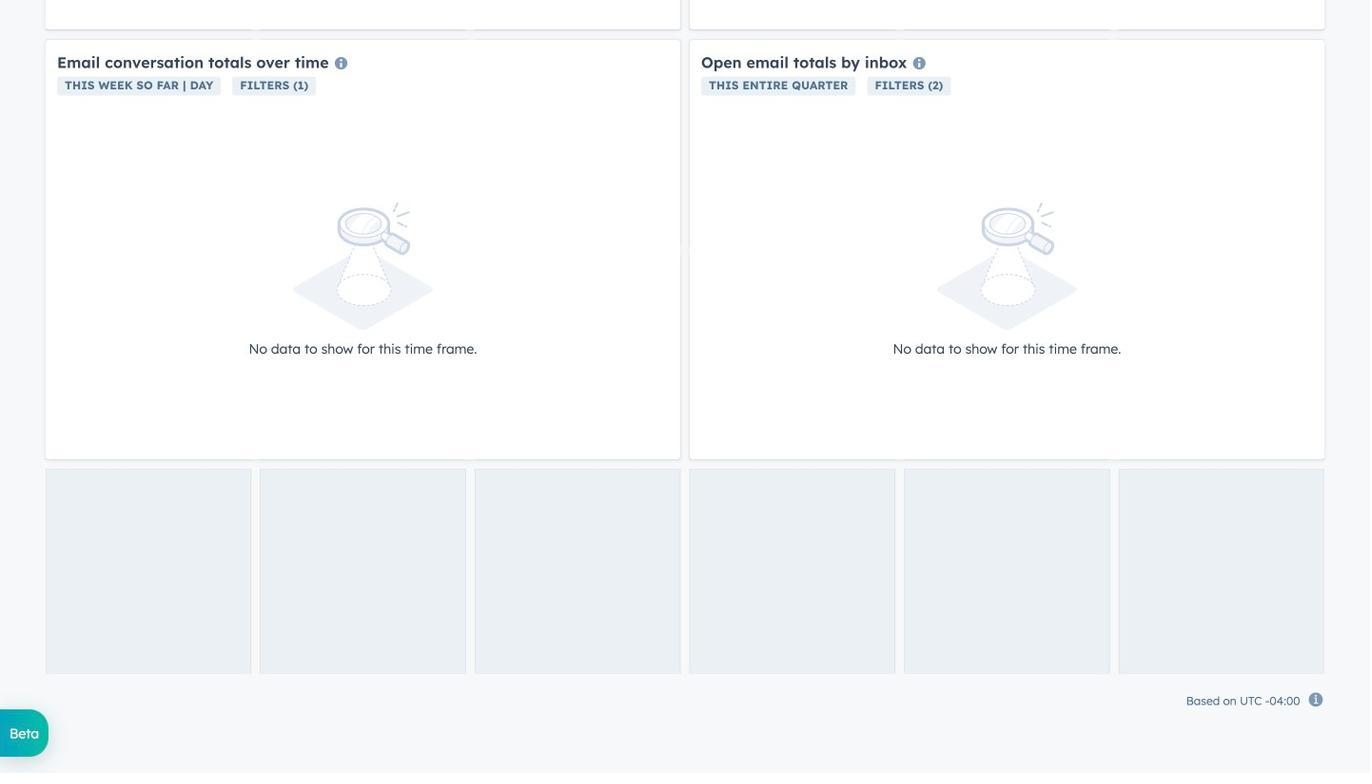 Task type: locate. For each thing, give the bounding box(es) containing it.
email average time to close by rep element
[[690, 0, 1325, 30]]



Task type: describe. For each thing, give the bounding box(es) containing it.
email conversation totals over time element
[[46, 40, 680, 460]]

open email totals by inbox element
[[690, 40, 1325, 460]]

email closed totals by rep element
[[46, 0, 680, 30]]



Task type: vqa. For each thing, say whether or not it's contained in the screenshot.
"Open email totals by inbox" element
yes



